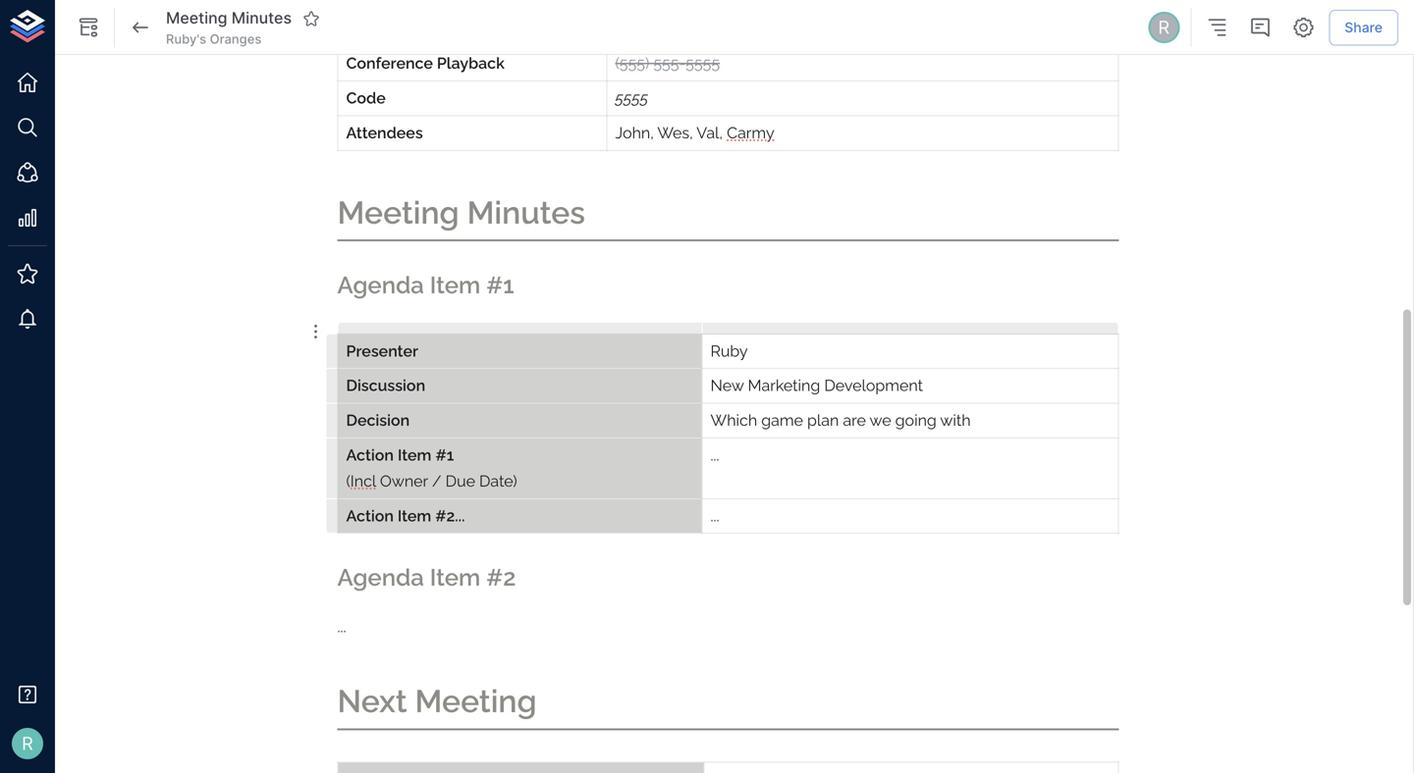 Task type: describe. For each thing, give the bounding box(es) containing it.
conference playback
[[346, 54, 505, 72]]

new
[[711, 377, 744, 395]]

(555) 555-5555
[[615, 54, 720, 72]]

0 horizontal spatial minutes
[[232, 9, 292, 28]]

555-
[[653, 54, 686, 72]]

with
[[940, 412, 971, 430]]

r for leftmost r 'button'
[[22, 734, 33, 755]]

marketing
[[748, 377, 820, 395]]

decision
[[346, 412, 410, 430]]

ruby's oranges link
[[166, 30, 262, 48]]

#2
[[486, 564, 516, 592]]

... inside ... next meeting
[[337, 618, 346, 636]]

1 horizontal spatial 5555
[[686, 54, 720, 72]]

table of contents image
[[1205, 16, 1229, 39]]

/
[[432, 472, 442, 490]]

item for action item #2...
[[398, 507, 431, 525]]

action item #1 (incl owner / due date)
[[346, 446, 517, 490]]

new marketing development
[[711, 377, 923, 395]]

0 vertical spatial ...
[[711, 446, 720, 465]]

#2...
[[435, 507, 465, 525]]

0 vertical spatial meeting
[[166, 9, 227, 28]]

agenda item #2
[[337, 564, 516, 592]]

going
[[895, 412, 937, 430]]

#1 for agenda item #1
[[486, 272, 514, 299]]

action for action item #1 (incl owner / due date)
[[346, 446, 394, 465]]

we
[[870, 412, 891, 430]]

0 horizontal spatial 5555
[[615, 89, 648, 107]]

item for agenda item #2
[[430, 564, 481, 592]]

(incl
[[346, 472, 376, 490]]

settings image
[[1292, 16, 1315, 39]]

ruby's oranges
[[166, 31, 262, 47]]

show wiki image
[[77, 16, 100, 39]]

#1 for action item #1 (incl owner / due date)
[[436, 446, 454, 465]]

john, wes, val, carmy
[[615, 124, 775, 142]]

are
[[843, 412, 866, 430]]

attendees
[[346, 124, 423, 142]]

val,
[[697, 124, 723, 142]]

favorite image
[[303, 10, 320, 27]]

comments image
[[1249, 16, 1272, 39]]

carmy
[[727, 124, 775, 142]]

discussion
[[346, 377, 425, 395]]

(555)
[[615, 54, 649, 72]]

1 horizontal spatial meeting minutes
[[337, 194, 585, 231]]

playback
[[437, 54, 505, 72]]

agenda item #1
[[337, 272, 514, 299]]

0 horizontal spatial r button
[[6, 723, 49, 766]]

... next meeting
[[337, 618, 537, 721]]

1 vertical spatial minutes
[[467, 194, 585, 231]]

item for action item #1 (incl owner / due date)
[[398, 446, 432, 465]]

agenda for agenda item #2
[[337, 564, 424, 592]]

game
[[761, 412, 803, 430]]



Task type: locate. For each thing, give the bounding box(es) containing it.
2 agenda from the top
[[337, 564, 424, 592]]

meeting
[[166, 9, 227, 28], [337, 194, 459, 231], [415, 684, 537, 721]]

go back image
[[129, 16, 152, 39]]

meeting minutes up oranges
[[166, 9, 292, 28]]

minutes
[[232, 9, 292, 28], [467, 194, 585, 231]]

1 vertical spatial meeting
[[337, 194, 459, 231]]

1 horizontal spatial r
[[1158, 17, 1170, 38]]

5555 up the val,
[[686, 54, 720, 72]]

0 vertical spatial action
[[346, 446, 394, 465]]

conference
[[346, 54, 433, 72]]

0 horizontal spatial r
[[22, 734, 33, 755]]

owner
[[380, 472, 428, 490]]

2 vertical spatial meeting
[[415, 684, 537, 721]]

action
[[346, 446, 394, 465], [346, 507, 394, 525]]

r button
[[1145, 9, 1183, 46], [6, 723, 49, 766]]

meeting minutes
[[166, 9, 292, 28], [337, 194, 585, 231]]

share button
[[1329, 10, 1399, 45]]

which
[[711, 412, 757, 430]]

1 vertical spatial action
[[346, 507, 394, 525]]

item for agenda item #1
[[430, 272, 481, 299]]

item
[[430, 272, 481, 299], [398, 446, 432, 465], [398, 507, 431, 525], [430, 564, 481, 592]]

agenda down the 'action item #2...'
[[337, 564, 424, 592]]

ruby's
[[166, 31, 206, 47]]

agenda
[[337, 272, 424, 299], [337, 564, 424, 592]]

meeting minutes up agenda item #1
[[337, 194, 585, 231]]

plan
[[807, 412, 839, 430]]

agenda for agenda item #1
[[337, 272, 424, 299]]

1 horizontal spatial minutes
[[467, 194, 585, 231]]

1 vertical spatial ...
[[711, 507, 720, 525]]

0 vertical spatial meeting minutes
[[166, 9, 292, 28]]

0 horizontal spatial #1
[[436, 446, 454, 465]]

john,
[[615, 124, 654, 142]]

code
[[346, 89, 386, 107]]

item inside the action item #1 (incl owner / due date)
[[398, 446, 432, 465]]

5555
[[686, 54, 720, 72], [615, 89, 648, 107]]

next
[[337, 684, 407, 721]]

5555 down (555)
[[615, 89, 648, 107]]

action item #2...
[[346, 507, 465, 525]]

1 vertical spatial agenda
[[337, 564, 424, 592]]

1 vertical spatial #1
[[436, 446, 454, 465]]

#1
[[486, 272, 514, 299], [436, 446, 454, 465]]

meeting inside ... next meeting
[[415, 684, 537, 721]]

0 vertical spatial r
[[1158, 17, 1170, 38]]

1 vertical spatial r button
[[6, 723, 49, 766]]

agenda up presenter
[[337, 272, 424, 299]]

0 horizontal spatial meeting minutes
[[166, 9, 292, 28]]

development
[[824, 377, 923, 395]]

r
[[1158, 17, 1170, 38], [22, 734, 33, 755]]

1 vertical spatial r
[[22, 734, 33, 755]]

0 vertical spatial r button
[[1145, 9, 1183, 46]]

2 vertical spatial ...
[[337, 618, 346, 636]]

action down (incl at left bottom
[[346, 507, 394, 525]]

#1 inside the action item #1 (incl owner / due date)
[[436, 446, 454, 465]]

date)
[[479, 472, 517, 490]]

action for action item #2...
[[346, 507, 394, 525]]

share
[[1345, 19, 1383, 36]]

which game plan are we going with
[[711, 412, 971, 430]]

1 vertical spatial 5555
[[615, 89, 648, 107]]

action up (incl at left bottom
[[346, 446, 394, 465]]

1 vertical spatial meeting minutes
[[337, 194, 585, 231]]

due
[[446, 472, 475, 490]]

1 action from the top
[[346, 446, 394, 465]]

oranges
[[210, 31, 262, 47]]

2 action from the top
[[346, 507, 394, 525]]

r for right r 'button'
[[1158, 17, 1170, 38]]

0 vertical spatial #1
[[486, 272, 514, 299]]

0 vertical spatial minutes
[[232, 9, 292, 28]]

1 horizontal spatial r button
[[1145, 9, 1183, 46]]

1 agenda from the top
[[337, 272, 424, 299]]

...
[[711, 446, 720, 465], [711, 507, 720, 525], [337, 618, 346, 636]]

0 vertical spatial agenda
[[337, 272, 424, 299]]

0 vertical spatial 5555
[[686, 54, 720, 72]]

presenter
[[346, 342, 418, 360]]

action inside the action item #1 (incl owner / due date)
[[346, 446, 394, 465]]

1 horizontal spatial #1
[[486, 272, 514, 299]]

wes,
[[657, 124, 693, 142]]

ruby
[[711, 342, 748, 360]]



Task type: vqa. For each thing, say whether or not it's contained in the screenshot.
RUBY ANDERSON 'image'
no



